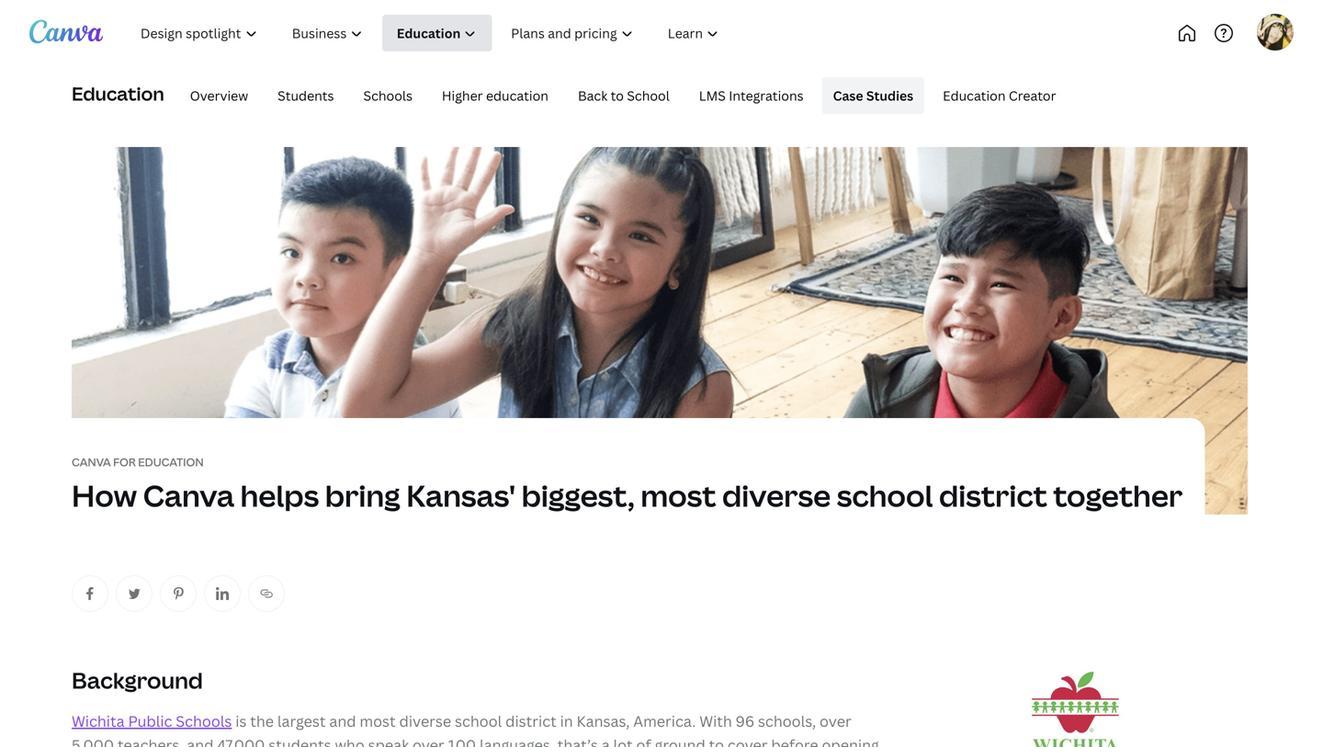 Task type: vqa. For each thing, say whether or not it's contained in the screenshot.
in
yes



Task type: locate. For each thing, give the bounding box(es) containing it.
to right "back"
[[611, 87, 624, 104]]

0 horizontal spatial school
[[455, 712, 502, 732]]

0 horizontal spatial schools
[[176, 712, 232, 732]]

to inside is the largest and most diverse school district in kansas, america. with 96 schools, over 5,000 teachers, and 47,000 students who speak over 100 languages, that's a lot of ground to cover before openin
[[709, 735, 724, 747]]

and left 47,000
[[187, 735, 214, 747]]

wichita public schools
[[72, 712, 232, 732]]

0 vertical spatial over
[[820, 712, 852, 732]]

case
[[833, 87, 864, 104]]

1 vertical spatial most
[[360, 712, 396, 732]]

schools,
[[758, 712, 817, 732]]

0 vertical spatial most
[[641, 476, 717, 516]]

0 horizontal spatial diverse
[[399, 712, 452, 732]]

and up who
[[329, 712, 356, 732]]

diverse
[[723, 476, 831, 516], [399, 712, 452, 732]]

0 vertical spatial schools
[[364, 87, 413, 104]]

over right schools,
[[820, 712, 852, 732]]

0 horizontal spatial district
[[506, 712, 557, 732]]

students
[[278, 87, 334, 104]]

0 vertical spatial district
[[940, 476, 1048, 516]]

1 vertical spatial district
[[506, 712, 557, 732]]

lms integrations
[[699, 87, 804, 104]]

overview link
[[179, 77, 259, 114]]

1 vertical spatial school
[[455, 712, 502, 732]]

menu bar
[[172, 77, 1068, 114]]

overview
[[190, 87, 248, 104]]

integrations
[[729, 87, 804, 104]]

1 horizontal spatial over
[[820, 712, 852, 732]]

of
[[637, 735, 652, 747]]

lms integrations link
[[688, 77, 815, 114]]

canva left for at the bottom of the page
[[72, 454, 111, 470]]

languages,
[[480, 735, 554, 747]]

canva for education how canva helps bring kansas' biggest, most diverse school district together
[[72, 454, 1183, 516]]

who
[[335, 735, 365, 747]]

1 vertical spatial diverse
[[399, 712, 452, 732]]

0 vertical spatial to
[[611, 87, 624, 104]]

5,000
[[72, 735, 114, 747]]

canva right how
[[143, 476, 234, 516]]

1 horizontal spatial most
[[641, 476, 717, 516]]

is
[[236, 712, 247, 732]]

0 vertical spatial diverse
[[723, 476, 831, 516]]

most inside canva for education how canva helps bring kansas' biggest, most diverse school district together
[[641, 476, 717, 516]]

1 vertical spatial over
[[413, 735, 445, 747]]

education
[[72, 81, 164, 106], [943, 87, 1006, 104], [138, 454, 204, 470]]

0 horizontal spatial most
[[360, 712, 396, 732]]

cover
[[728, 735, 768, 747]]

top level navigation element
[[125, 15, 797, 51]]

together
[[1054, 476, 1183, 516]]

higher education link
[[431, 77, 560, 114]]

schools left is on the left bottom of the page
[[176, 712, 232, 732]]

back
[[578, 87, 608, 104]]

and
[[329, 712, 356, 732], [187, 735, 214, 747]]

district
[[940, 476, 1048, 516], [506, 712, 557, 732]]

1 vertical spatial to
[[709, 735, 724, 747]]

diverse inside is the largest and most diverse school district in kansas, america. with 96 schools, over 5,000 teachers, and 47,000 students who speak over 100 languages, that's a lot of ground to cover before openin
[[399, 712, 452, 732]]

the
[[250, 712, 274, 732]]

wichita public schools link
[[72, 712, 232, 732]]

over
[[820, 712, 852, 732], [413, 735, 445, 747]]

0 horizontal spatial and
[[187, 735, 214, 747]]

1 horizontal spatial schools
[[364, 87, 413, 104]]

0 vertical spatial school
[[837, 476, 934, 516]]

case studies link
[[822, 77, 925, 114]]

district inside canva for education how canva helps bring kansas' biggest, most diverse school district together
[[940, 476, 1048, 516]]

students link
[[267, 77, 345, 114]]

to down with
[[709, 735, 724, 747]]

that's
[[558, 735, 598, 747]]

a
[[602, 735, 610, 747]]

1 horizontal spatial to
[[709, 735, 724, 747]]

education for education creator
[[943, 87, 1006, 104]]

education inside canva for education how canva helps bring kansas' biggest, most diverse school district together
[[138, 454, 204, 470]]

education creator
[[943, 87, 1057, 104]]

to
[[611, 87, 624, 104], [709, 735, 724, 747]]

over left 100
[[413, 735, 445, 747]]

1 horizontal spatial district
[[940, 476, 1048, 516]]

1 horizontal spatial diverse
[[723, 476, 831, 516]]

america.
[[634, 712, 696, 732]]

most inside is the largest and most diverse school district in kansas, america. with 96 schools, over 5,000 teachers, and 47,000 students who speak over 100 languages, that's a lot of ground to cover before openin
[[360, 712, 396, 732]]

most
[[641, 476, 717, 516], [360, 712, 396, 732]]

higher
[[442, 87, 483, 104]]

lms
[[699, 87, 726, 104]]

1 horizontal spatial canva
[[143, 476, 234, 516]]

district inside is the largest and most diverse school district in kansas, america. with 96 schools, over 5,000 teachers, and 47,000 students who speak over 100 languages, that's a lot of ground to cover before openin
[[506, 712, 557, 732]]

school
[[837, 476, 934, 516], [455, 712, 502, 732]]

with
[[700, 712, 733, 732]]

0 horizontal spatial canva
[[72, 454, 111, 470]]

1 vertical spatial and
[[187, 735, 214, 747]]

canva
[[72, 454, 111, 470], [143, 476, 234, 516]]

1 horizontal spatial school
[[837, 476, 934, 516]]

schools
[[364, 87, 413, 104], [176, 712, 232, 732]]

1 horizontal spatial and
[[329, 712, 356, 732]]

education creator link
[[932, 77, 1068, 114]]

education for education
[[72, 81, 164, 106]]

schools left higher
[[364, 87, 413, 104]]

diverse inside canva for education how canva helps bring kansas' biggest, most diverse school district together
[[723, 476, 831, 516]]

wichita
[[72, 712, 125, 732]]



Task type: describe. For each thing, give the bounding box(es) containing it.
lot
[[614, 735, 633, 747]]

biggest,
[[522, 476, 635, 516]]

school inside is the largest and most diverse school district in kansas, america. with 96 schools, over 5,000 teachers, and 47,000 students who speak over 100 languages, that's a lot of ground to cover before openin
[[455, 712, 502, 732]]

47,000
[[217, 735, 265, 747]]

kansas,
[[577, 712, 630, 732]]

helps
[[240, 476, 319, 516]]

0 horizontal spatial over
[[413, 735, 445, 747]]

1 vertical spatial canva
[[143, 476, 234, 516]]

in
[[560, 712, 573, 732]]

background
[[72, 666, 203, 695]]

public
[[128, 712, 172, 732]]

creator
[[1009, 87, 1057, 104]]

kansas'
[[407, 476, 516, 516]]

schools link
[[353, 77, 424, 114]]

is the largest and most diverse school district in kansas, america. with 96 schools, over 5,000 teachers, and 47,000 students who speak over 100 languages, that's a lot of ground to cover before openin
[[72, 712, 880, 747]]

0 vertical spatial and
[[329, 712, 356, 732]]

largest
[[278, 712, 326, 732]]

how
[[72, 476, 137, 516]]

school
[[627, 87, 670, 104]]

96
[[736, 712, 755, 732]]

for
[[113, 454, 136, 470]]

students
[[269, 735, 331, 747]]

back to school
[[578, 87, 670, 104]]

school inside canva for education how canva helps bring kansas' biggest, most diverse school district together
[[837, 476, 934, 516]]

speak
[[368, 735, 409, 747]]

back to school link
[[567, 77, 681, 114]]

0 horizontal spatial to
[[611, 87, 624, 104]]

teachers,
[[118, 735, 183, 747]]

bring
[[325, 476, 401, 516]]

education
[[486, 87, 549, 104]]

menu bar containing overview
[[172, 77, 1068, 114]]

0 vertical spatial canva
[[72, 454, 111, 470]]

100
[[448, 735, 476, 747]]

higher education
[[442, 87, 549, 104]]

before
[[772, 735, 819, 747]]

studies
[[867, 87, 914, 104]]

case studies
[[833, 87, 914, 104]]

1 vertical spatial schools
[[176, 712, 232, 732]]

ground
[[655, 735, 706, 747]]



